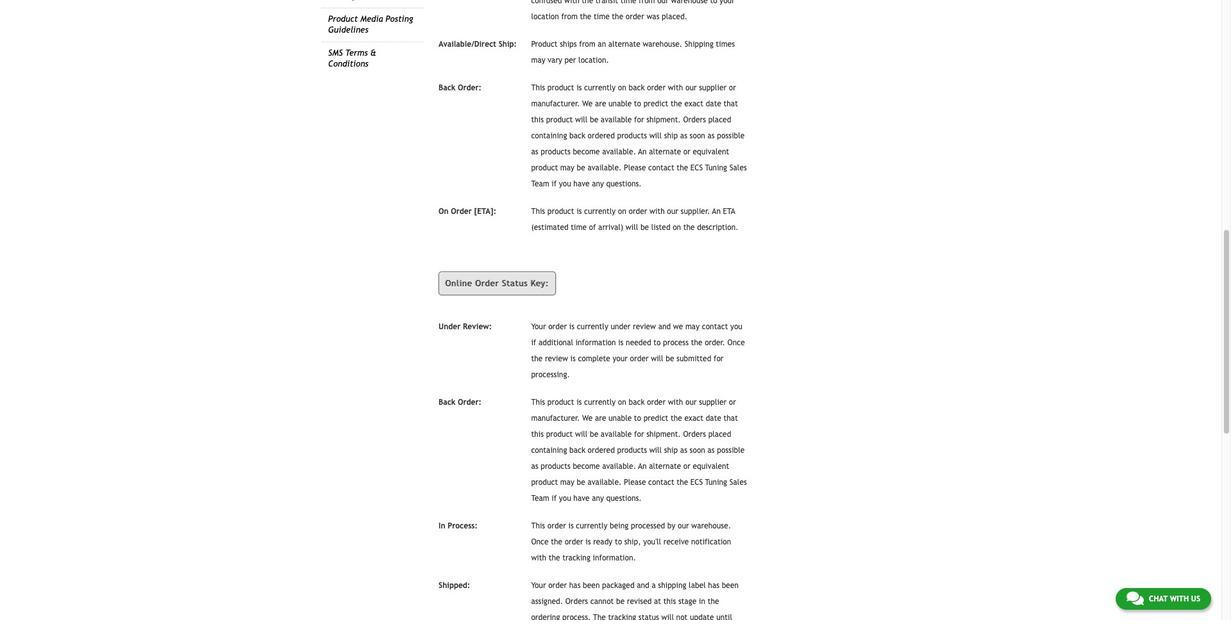 Task type: vqa. For each thing, say whether or not it's contained in the screenshot.
A4/S4 inside 034Motorsport is pleased to announce the availability of Density Line Control Arm Kits for B8/B8.5 Audi A4/S4 & A5/S5/RS5 models! Replace your vehicle's aging, worn control arms with these performance-engineered Density Line units to restore handling precision beyond factory levels.
no



Task type: locate. For each thing, give the bounding box(es) containing it.
0 vertical spatial exact
[[685, 100, 704, 109]]

ordering
[[531, 614, 560, 621]]

0 horizontal spatial has
[[570, 582, 581, 591]]

1 vertical spatial ship
[[664, 447, 678, 456]]

supplier
[[699, 84, 727, 93], [699, 399, 727, 408]]

on down your
[[618, 399, 627, 408]]

order left status
[[476, 279, 499, 289]]

product inside the this product is currently on order with our supplier. an eta (estimated time of arrival) will be listed on the description.
[[548, 207, 575, 216]]

your order has been packaged and a shipping label has been assigned. orders cannot be revised at this stage in the ordering process. the tracking status will not update unt
[[531, 582, 739, 621]]

is down 'location.'
[[577, 84, 582, 93]]

times
[[716, 40, 735, 49]]

on up arrival)
[[618, 207, 627, 216]]

1 vertical spatial are
[[595, 415, 607, 424]]

0 vertical spatial unable
[[609, 100, 632, 109]]

been right label
[[722, 582, 739, 591]]

1 vertical spatial tracking
[[608, 614, 637, 621]]

please up the this product is currently on order with our supplier. an eta (estimated time of arrival) will be listed on the description.
[[624, 164, 646, 173]]

is up time
[[577, 207, 582, 216]]

alternate
[[609, 40, 641, 49], [649, 148, 681, 157], [649, 463, 681, 472]]

ordered
[[588, 132, 615, 141], [588, 447, 615, 456]]

order:
[[458, 84, 482, 93], [458, 399, 482, 408]]

product
[[548, 84, 575, 93], [546, 116, 573, 125], [531, 164, 558, 173], [548, 207, 575, 216], [548, 399, 575, 408], [546, 431, 573, 440], [531, 479, 558, 488]]

contact
[[649, 164, 675, 173], [702, 323, 728, 332], [649, 479, 675, 488]]

0 vertical spatial predict
[[644, 100, 669, 109]]

back
[[439, 84, 456, 93], [439, 399, 456, 408]]

1 vertical spatial your
[[531, 582, 546, 591]]

this product is currently on back order with our supplier or manufacturer. we are unable to predict the exact date that this product will be available for shipment. orders placed containing back ordered products will ship as soon as possible as products become available. an alternate or equivalent product may be available. please contact the ecs tuning sales team if you have any questions.
[[531, 84, 747, 189], [531, 399, 747, 504]]

1 vertical spatial ecs
[[691, 479, 703, 488]]

tracking
[[563, 555, 591, 564], [608, 614, 637, 621]]

1 vertical spatial equivalent
[[693, 463, 730, 472]]

0 vertical spatial become
[[573, 148, 600, 157]]

order inside the this product is currently on order with our supplier. an eta (estimated time of arrival) will be listed on the description.
[[629, 207, 648, 216]]

0 vertical spatial tuning
[[705, 164, 728, 173]]

warehouse. inside product ships from an alternate warehouse. shipping times may vary per location.
[[643, 40, 683, 49]]

this inside the this product is currently on order with our supplier. an eta (estimated time of arrival) will be listed on the description.
[[531, 207, 545, 216]]

under
[[611, 323, 631, 332]]

tracking inside your order has been packaged and a shipping label has been assigned. orders cannot be revised at this stage in the ordering process. the tracking status will not update unt
[[608, 614, 637, 621]]

2 manufacturer. from the top
[[531, 415, 580, 424]]

0 vertical spatial team
[[531, 180, 550, 189]]

1 shipment. from the top
[[647, 116, 681, 125]]

1 vertical spatial that
[[724, 415, 738, 424]]

order for online
[[476, 279, 499, 289]]

your up assigned.
[[531, 582, 546, 591]]

0 vertical spatial sales
[[730, 164, 747, 173]]

contact up the this product is currently on order with our supplier. an eta (estimated time of arrival) will be listed on the description.
[[649, 164, 675, 173]]

available.
[[602, 148, 636, 157], [588, 164, 622, 173], [602, 463, 636, 472], [588, 479, 622, 488]]

1 are from the top
[[595, 100, 607, 109]]

0 vertical spatial alternate
[[609, 40, 641, 49]]

our down shipping
[[686, 84, 697, 93]]

0 vertical spatial we
[[583, 100, 593, 109]]

available
[[601, 116, 632, 125], [601, 431, 632, 440]]

1 horizontal spatial been
[[722, 582, 739, 591]]

0 vertical spatial shipment.
[[647, 116, 681, 125]]

2 order: from the top
[[458, 399, 482, 408]]

0 vertical spatial available
[[601, 116, 632, 125]]

predict
[[644, 100, 669, 109], [644, 415, 669, 424]]

1 have from the top
[[574, 180, 590, 189]]

currently up of
[[584, 207, 616, 216]]

1 vertical spatial predict
[[644, 415, 669, 424]]

product up guidelines
[[328, 14, 358, 24]]

manufacturer. down vary
[[531, 100, 580, 109]]

1 vertical spatial supplier
[[699, 399, 727, 408]]

2 we from the top
[[583, 415, 593, 424]]

0 vertical spatial order:
[[458, 84, 482, 93]]

1 vertical spatial once
[[531, 539, 549, 548]]

0 vertical spatial ecs
[[691, 164, 703, 173]]

warehouse.
[[643, 40, 683, 49], [692, 522, 731, 531]]

0 vertical spatial product
[[328, 14, 358, 24]]

once up assigned.
[[531, 539, 549, 548]]

1 please from the top
[[624, 164, 646, 173]]

sms
[[328, 48, 343, 58]]

unable down 'location.'
[[609, 100, 632, 109]]

order down your order is currently under review and we may contact you if additional information is needed to process the order. once the review is complete your order will be submitted for processing.
[[647, 399, 666, 408]]

be
[[590, 116, 599, 125], [577, 164, 586, 173], [641, 223, 649, 232], [666, 355, 675, 364], [590, 431, 599, 440], [577, 479, 586, 488], [616, 598, 625, 607]]

2 tuning from the top
[[705, 479, 728, 488]]

product
[[328, 14, 358, 24], [531, 40, 558, 49]]

tuning up 'eta'
[[705, 164, 728, 173]]

1 vertical spatial for
[[714, 355, 724, 364]]

review down additional on the left bottom of page
[[545, 355, 568, 364]]

will inside the this product is currently on order with our supplier. an eta (estimated time of arrival) will be listed on the description.
[[626, 223, 638, 232]]

contact up 'order.'
[[702, 323, 728, 332]]

1 vertical spatial shipment.
[[647, 431, 681, 440]]

2 exact from the top
[[685, 415, 704, 424]]

1 vertical spatial become
[[573, 463, 600, 472]]

order right on
[[451, 207, 472, 216]]

2 date from the top
[[706, 415, 722, 424]]

ecs up notification
[[691, 479, 703, 488]]

products
[[617, 132, 647, 141], [541, 148, 571, 157], [617, 447, 647, 456], [541, 463, 571, 472]]

please up processed
[[624, 479, 646, 488]]

warehouse. up notification
[[692, 522, 731, 531]]

with up assigned.
[[531, 555, 547, 564]]

any up ready
[[592, 495, 604, 504]]

date down submitted
[[706, 415, 722, 424]]

2 back from the top
[[439, 399, 456, 408]]

review up needed
[[633, 323, 656, 332]]

product up vary
[[531, 40, 558, 49]]

1 vertical spatial contact
[[702, 323, 728, 332]]

0 vertical spatial questions.
[[607, 180, 642, 189]]

1 vertical spatial tuning
[[705, 479, 728, 488]]

currently
[[584, 84, 616, 93], [584, 207, 616, 216], [577, 323, 609, 332], [584, 399, 616, 408], [576, 522, 608, 531]]

and
[[659, 323, 671, 332], [637, 582, 650, 591]]

2 ecs from the top
[[691, 479, 703, 488]]

2 have from the top
[[574, 495, 590, 504]]

0 vertical spatial order
[[451, 207, 472, 216]]

1 vertical spatial manufacturer.
[[531, 415, 580, 424]]

on order [eta]:
[[439, 207, 497, 216]]

tracking down the revised
[[608, 614, 637, 621]]

product inside 'product media posting guidelines'
[[328, 14, 358, 24]]

orders
[[684, 116, 706, 125], [684, 431, 706, 440], [566, 598, 588, 607]]

date down times
[[706, 100, 722, 109]]

0 horizontal spatial tracking
[[563, 555, 591, 564]]

1 vertical spatial please
[[624, 479, 646, 488]]

1 vertical spatial exact
[[685, 415, 704, 424]]

2 please from the top
[[624, 479, 646, 488]]

equivalent
[[693, 148, 730, 157], [693, 463, 730, 472]]

our right by
[[678, 522, 689, 531]]

be inside your order is currently under review and we may contact you if additional information is needed to process the order. once the review is complete your order will be submitted for processing.
[[666, 355, 675, 364]]

0 vertical spatial equivalent
[[693, 148, 730, 157]]

has
[[570, 582, 581, 591], [708, 582, 720, 591]]

any
[[592, 180, 604, 189], [592, 495, 604, 504]]

your for your order is currently under review and we may contact you if additional information is needed to process the order. once the review is complete your order will be submitted for processing.
[[531, 323, 546, 332]]

any up of
[[592, 180, 604, 189]]

tuning up notification
[[705, 479, 728, 488]]

2 vertical spatial orders
[[566, 598, 588, 607]]

0 vertical spatial possible
[[717, 132, 745, 141]]

the
[[671, 100, 682, 109], [677, 164, 688, 173], [684, 223, 695, 232], [691, 339, 703, 348], [531, 355, 543, 364], [671, 415, 682, 424], [677, 479, 688, 488], [551, 539, 563, 548], [549, 555, 560, 564], [708, 598, 719, 607]]

eta
[[723, 207, 736, 216]]

4 this from the top
[[531, 522, 545, 531]]

0 horizontal spatial product
[[328, 14, 358, 24]]

sales
[[730, 164, 747, 173], [730, 479, 747, 488]]

product ships from an alternate warehouse. shipping times may vary per location.
[[531, 40, 735, 65]]

2 vertical spatial contact
[[649, 479, 675, 488]]

date
[[706, 100, 722, 109], [706, 415, 722, 424]]

1 this from the top
[[531, 84, 545, 93]]

contact up by
[[649, 479, 675, 488]]

1 vertical spatial possible
[[717, 447, 745, 456]]

2 your from the top
[[531, 582, 546, 591]]

has up the process.
[[570, 582, 581, 591]]

may inside product ships from an alternate warehouse. shipping times may vary per location.
[[531, 56, 546, 65]]

1 unable from the top
[[609, 100, 632, 109]]

currently inside this order is currently being processed by our warehouse. once the order is ready to ship, you'll receive notification with the tracking information.
[[576, 522, 608, 531]]

this inside your order has been packaged and a shipping label has been assigned. orders cannot be revised at this stage in the ordering process. the tracking status will not update unt
[[664, 598, 676, 607]]

chat with us
[[1150, 595, 1201, 604]]

0 vertical spatial placed
[[709, 116, 732, 125]]

1 vertical spatial order
[[476, 279, 499, 289]]

your for your order has been packaged and a shipping label has been assigned. orders cannot be revised at this stage in the ordering process. the tracking status will not update unt
[[531, 582, 546, 591]]

0 vertical spatial you
[[559, 180, 571, 189]]

update
[[690, 614, 714, 621]]

your up additional on the left bottom of page
[[531, 323, 546, 332]]

1 vertical spatial warehouse.
[[692, 522, 731, 531]]

become
[[573, 148, 600, 157], [573, 463, 600, 472]]

we down complete
[[583, 415, 593, 424]]

not
[[677, 614, 688, 621]]

on
[[618, 84, 627, 93], [618, 207, 627, 216], [673, 223, 681, 232], [618, 399, 627, 408]]

is up additional on the left bottom of page
[[570, 323, 575, 332]]

1 horizontal spatial has
[[708, 582, 720, 591]]

0 vertical spatial this product is currently on back order with our supplier or manufacturer. we are unable to predict the exact date that this product will be available for shipment. orders placed containing back ordered products will ship as soon as possible as products become available. an alternate or equivalent product may be available. please contact the ecs tuning sales team if you have any questions.
[[531, 84, 747, 189]]

back
[[629, 84, 645, 93], [570, 132, 586, 141], [629, 399, 645, 408], [570, 447, 586, 456]]

2 soon from the top
[[690, 447, 706, 456]]

1 order: from the top
[[458, 84, 482, 93]]

1 vertical spatial back
[[439, 399, 456, 408]]

1 any from the top
[[592, 180, 604, 189]]

order inside your order has been packaged and a shipping label has been assigned. orders cannot be revised at this stage in the ordering process. the tracking status will not update unt
[[549, 582, 567, 591]]

review
[[633, 323, 656, 332], [545, 355, 568, 364]]

cannot
[[591, 598, 614, 607]]

contact inside your order is currently under review and we may contact you if additional information is needed to process the order. once the review is complete your order will be submitted for processing.
[[702, 323, 728, 332]]

0 vertical spatial warehouse.
[[643, 40, 683, 49]]

on down product ships from an alternate warehouse. shipping times may vary per location.
[[618, 84, 627, 93]]

once right 'order.'
[[728, 339, 745, 348]]

2 this from the top
[[531, 207, 545, 216]]

0 vertical spatial soon
[[690, 132, 706, 141]]

exact down submitted
[[685, 415, 704, 424]]

manufacturer. down processing.
[[531, 415, 580, 424]]

you
[[559, 180, 571, 189], [731, 323, 743, 332], [559, 495, 571, 504]]

with up listed
[[650, 207, 665, 216]]

1 vertical spatial back order:
[[439, 399, 482, 408]]

with
[[668, 84, 683, 93], [650, 207, 665, 216], [668, 399, 683, 408], [531, 555, 547, 564], [1171, 595, 1189, 604]]

0 vertical spatial tracking
[[563, 555, 591, 564]]

1 horizontal spatial order
[[476, 279, 499, 289]]

1 ecs from the top
[[691, 164, 703, 173]]

1 vertical spatial placed
[[709, 431, 732, 440]]

order left ready
[[565, 539, 584, 548]]

our up listed
[[667, 207, 679, 216]]

and left a
[[637, 582, 650, 591]]

1 this product is currently on back order with our supplier or manufacturer. we are unable to predict the exact date that this product will be available for shipment. orders placed containing back ordered products will ship as soon as possible as products become available. an alternate or equivalent product may be available. please contact the ecs tuning sales team if you have any questions. from the top
[[531, 84, 747, 189]]

your inside your order has been packaged and a shipping label has been assigned. orders cannot be revised at this stage in the ordering process. the tracking status will not update unt
[[531, 582, 546, 591]]

with inside this order is currently being processed by our warehouse. once the order is ready to ship, you'll receive notification with the tracking information.
[[531, 555, 547, 564]]

1 vertical spatial if
[[531, 339, 536, 348]]

is
[[577, 84, 582, 93], [577, 207, 582, 216], [570, 323, 575, 332], [619, 339, 624, 348], [571, 355, 576, 364], [577, 399, 582, 408], [569, 522, 574, 531], [586, 539, 591, 548]]

0 vertical spatial once
[[728, 339, 745, 348]]

0 horizontal spatial once
[[531, 539, 549, 548]]

are down 'location.'
[[595, 100, 607, 109]]

0 horizontal spatial been
[[583, 582, 600, 591]]

order
[[647, 84, 666, 93], [629, 207, 648, 216], [549, 323, 567, 332], [630, 355, 649, 364], [647, 399, 666, 408], [548, 522, 566, 531], [565, 539, 584, 548], [549, 582, 567, 591]]

for inside your order is currently under review and we may contact you if additional information is needed to process the order. once the review is complete your order will be submitted for processing.
[[714, 355, 724, 364]]

2 back order: from the top
[[439, 399, 482, 408]]

terms
[[346, 48, 368, 58]]

in process:
[[439, 522, 478, 531]]

has right label
[[708, 582, 720, 591]]

media
[[360, 14, 383, 24]]

0 vertical spatial contact
[[649, 164, 675, 173]]

needed
[[626, 339, 652, 348]]

with down product ships from an alternate warehouse. shipping times may vary per location.
[[668, 84, 683, 93]]

1 vertical spatial order:
[[458, 399, 482, 408]]

2 possible from the top
[[717, 447, 745, 456]]

1 sales from the top
[[730, 164, 747, 173]]

ship:
[[499, 40, 517, 49]]

is left complete
[[571, 355, 576, 364]]

will inside your order has been packaged and a shipping label has been assigned. orders cannot be revised at this stage in the ordering process. the tracking status will not update unt
[[662, 614, 674, 621]]

1 vertical spatial team
[[531, 495, 550, 504]]

2 any from the top
[[592, 495, 604, 504]]

vary
[[548, 56, 563, 65]]

and inside your order has been packaged and a shipping label has been assigned. orders cannot be revised at this stage in the ordering process. the tracking status will not update unt
[[637, 582, 650, 591]]

1 that from the top
[[724, 100, 738, 109]]

supplier down times
[[699, 84, 727, 93]]

0 vertical spatial and
[[659, 323, 671, 332]]

currently up information
[[577, 323, 609, 332]]

we down 'location.'
[[583, 100, 593, 109]]

0 vertical spatial supplier
[[699, 84, 727, 93]]

order down product ships from an alternate warehouse. shipping times may vary per location.
[[647, 84, 666, 93]]

is down complete
[[577, 399, 582, 408]]

1 date from the top
[[706, 100, 722, 109]]

questions. up being
[[607, 495, 642, 504]]

revised
[[627, 598, 652, 607]]

1 vertical spatial date
[[706, 415, 722, 424]]

2 containing from the top
[[531, 447, 567, 456]]

or
[[729, 84, 736, 93], [684, 148, 691, 157], [729, 399, 736, 408], [684, 463, 691, 472]]

1 questions. from the top
[[607, 180, 642, 189]]

1 vertical spatial ordered
[[588, 447, 615, 456]]

1 exact from the top
[[685, 100, 704, 109]]

order left supplier.
[[629, 207, 648, 216]]

tracking left information.
[[563, 555, 591, 564]]

you inside your order is currently under review and we may contact you if additional information is needed to process the order. once the review is complete your order will be submitted for processing.
[[731, 323, 743, 332]]

1 vertical spatial this product is currently on back order with our supplier or manufacturer. we are unable to predict the exact date that this product will be available for shipment. orders placed containing back ordered products will ship as soon as possible as products become available. an alternate or equivalent product may be available. please contact the ecs tuning sales team if you have any questions.
[[531, 399, 747, 504]]

being
[[610, 522, 629, 531]]

an
[[639, 148, 647, 157], [713, 207, 721, 216], [639, 463, 647, 472]]

unable
[[609, 100, 632, 109], [609, 415, 632, 424]]

3 this from the top
[[531, 399, 545, 408]]

as
[[681, 132, 688, 141], [708, 132, 715, 141], [531, 148, 539, 157], [681, 447, 688, 456], [708, 447, 715, 456], [531, 463, 539, 472]]

ecs up supplier.
[[691, 164, 703, 173]]

soon
[[690, 132, 706, 141], [690, 447, 706, 456]]

1 your from the top
[[531, 323, 546, 332]]

0 vertical spatial back
[[439, 84, 456, 93]]

0 vertical spatial have
[[574, 180, 590, 189]]

location.
[[579, 56, 609, 65]]

exact down shipping
[[685, 100, 704, 109]]

1 horizontal spatial and
[[659, 323, 671, 332]]

key:
[[531, 279, 549, 289]]

1 vertical spatial and
[[637, 582, 650, 591]]

product inside product ships from an alternate warehouse. shipping times may vary per location.
[[531, 40, 558, 49]]

1 vertical spatial sales
[[730, 479, 747, 488]]

been up cannot
[[583, 582, 600, 591]]

with inside the this product is currently on order with our supplier. an eta (estimated time of arrival) will be listed on the description.
[[650, 207, 665, 216]]

0 vertical spatial ordered
[[588, 132, 615, 141]]

1 vertical spatial an
[[713, 207, 721, 216]]

is inside the this product is currently on order with our supplier. an eta (estimated time of arrival) will be listed on the description.
[[577, 207, 582, 216]]

1 placed from the top
[[709, 116, 732, 125]]

0 vertical spatial for
[[634, 116, 644, 125]]

1 been from the left
[[583, 582, 600, 591]]

unable down your
[[609, 415, 632, 424]]

are down complete
[[595, 415, 607, 424]]

currently up ready
[[576, 522, 608, 531]]

the
[[593, 614, 606, 621]]

conditions
[[328, 59, 369, 68]]

currently inside your order is currently under review and we may contact you if additional information is needed to process the order. once the review is complete your order will be submitted for processing.
[[577, 323, 609, 332]]

2 that from the top
[[724, 415, 738, 424]]

online
[[446, 279, 473, 289]]

tuning
[[705, 164, 728, 173], [705, 479, 728, 488]]

tracking inside this order is currently being processed by our warehouse. once the order is ready to ship, you'll receive notification with the tracking information.
[[563, 555, 591, 564]]

questions. up the this product is currently on order with our supplier. an eta (estimated time of arrival) will be listed on the description.
[[607, 180, 642, 189]]

shipment.
[[647, 116, 681, 125], [647, 431, 681, 440]]

and left we
[[659, 323, 671, 332]]

0 vertical spatial are
[[595, 100, 607, 109]]

0 horizontal spatial warehouse.
[[643, 40, 683, 49]]

your inside your order is currently under review and we may contact you if additional information is needed to process the order. once the review is complete your order will be submitted for processing.
[[531, 323, 546, 332]]

warehouse. left shipping
[[643, 40, 683, 49]]

review:
[[463, 323, 492, 332]]

supplier down submitted
[[699, 399, 727, 408]]

1 vertical spatial soon
[[690, 447, 706, 456]]

1 vertical spatial containing
[[531, 447, 567, 456]]

be inside the this product is currently on order with our supplier. an eta (estimated time of arrival) will be listed on the description.
[[641, 223, 649, 232]]

0 vertical spatial containing
[[531, 132, 567, 141]]

please
[[624, 164, 646, 173], [624, 479, 646, 488]]

2 shipment. from the top
[[647, 431, 681, 440]]

1 horizontal spatial product
[[531, 40, 558, 49]]

0 vertical spatial please
[[624, 164, 646, 173]]

0 vertical spatial your
[[531, 323, 546, 332]]

2 vertical spatial this
[[664, 598, 676, 607]]

is left ready
[[586, 539, 591, 548]]

1 horizontal spatial once
[[728, 339, 745, 348]]

2 vertical spatial if
[[552, 495, 557, 504]]

once
[[728, 339, 745, 348], [531, 539, 549, 548]]

1 vertical spatial have
[[574, 495, 590, 504]]

2 ordered from the top
[[588, 447, 615, 456]]

1 horizontal spatial warehouse.
[[692, 522, 731, 531]]

to inside your order is currently under review and we may contact you if additional information is needed to process the order. once the review is complete your order will be submitted for processing.
[[654, 339, 661, 348]]

0 horizontal spatial order
[[451, 207, 472, 216]]

0 vertical spatial any
[[592, 180, 604, 189]]

1 horizontal spatial tracking
[[608, 614, 637, 621]]

0 vertical spatial date
[[706, 100, 722, 109]]

with left us
[[1171, 595, 1189, 604]]

if inside your order is currently under review and we may contact you if additional information is needed to process the order. once the review is complete your order will be submitted for processing.
[[531, 339, 536, 348]]

[eta]:
[[474, 207, 497, 216]]

1 soon from the top
[[690, 132, 706, 141]]

order up assigned.
[[549, 582, 567, 591]]

order down needed
[[630, 355, 649, 364]]

0 vertical spatial ship
[[664, 132, 678, 141]]



Task type: describe. For each thing, give the bounding box(es) containing it.
1 vertical spatial this
[[531, 431, 544, 440]]

orders inside your order has been packaged and a shipping label has been assigned. orders cannot be revised at this stage in the ordering process. the tracking status will not update unt
[[566, 598, 588, 607]]

on right listed
[[673, 223, 681, 232]]

your order is currently under review and we may contact you if additional information is needed to process the order. once the review is complete your order will be submitted for processing.
[[531, 323, 745, 380]]

processing.
[[531, 371, 570, 380]]

shipping
[[658, 582, 687, 591]]

on
[[439, 207, 449, 216]]

2 placed from the top
[[709, 431, 732, 440]]

chat
[[1150, 595, 1168, 604]]

our down submitted
[[686, 399, 697, 408]]

from
[[579, 40, 596, 49]]

once inside this order is currently being processed by our warehouse. once the order is ready to ship, you'll receive notification with the tracking information.
[[531, 539, 549, 548]]

ready
[[593, 539, 613, 548]]

2 supplier from the top
[[699, 399, 727, 408]]

currently down complete
[[584, 399, 616, 408]]

status
[[639, 614, 659, 621]]

2 equivalent from the top
[[693, 463, 730, 472]]

1 has from the left
[[570, 582, 581, 591]]

we
[[673, 323, 683, 332]]

assigned.
[[531, 598, 563, 607]]

packaged
[[602, 582, 635, 591]]

this product is currently on order with our supplier. an eta (estimated time of arrival) will be listed on the description.
[[531, 207, 739, 232]]

product for product ships from an alternate warehouse. shipping times may vary per location.
[[531, 40, 558, 49]]

1 become from the top
[[573, 148, 600, 157]]

order left being
[[548, 522, 566, 531]]

process
[[663, 339, 689, 348]]

1 predict from the top
[[644, 100, 669, 109]]

description.
[[697, 223, 739, 232]]

additional
[[539, 339, 574, 348]]

in
[[699, 598, 706, 607]]

online order status key:
[[446, 279, 549, 289]]

you'll
[[644, 539, 662, 548]]

warehouse. inside this order is currently being processed by our warehouse. once the order is ready to ship, you'll receive notification with the tracking information.
[[692, 522, 731, 531]]

in
[[439, 522, 446, 531]]

process:
[[448, 522, 478, 531]]

under
[[439, 323, 461, 332]]

1 back from the top
[[439, 84, 456, 93]]

2 sales from the top
[[730, 479, 747, 488]]

1 ship from the top
[[664, 132, 678, 141]]

1 vertical spatial alternate
[[649, 148, 681, 157]]

0 vertical spatial review
[[633, 323, 656, 332]]

by
[[668, 522, 676, 531]]

2 vertical spatial alternate
[[649, 463, 681, 472]]

process.
[[563, 614, 591, 621]]

shipped:
[[439, 582, 470, 591]]

order for on
[[451, 207, 472, 216]]

listed
[[652, 223, 671, 232]]

1 tuning from the top
[[705, 164, 728, 173]]

currently inside the this product is currently on order with our supplier. an eta (estimated time of arrival) will be listed on the description.
[[584, 207, 616, 216]]

shipping
[[685, 40, 714, 49]]

1 we from the top
[[583, 100, 593, 109]]

to inside this order is currently being processed by our warehouse. once the order is ready to ship, you'll receive notification with the tracking information.
[[615, 539, 622, 548]]

1 vertical spatial orders
[[684, 431, 706, 440]]

label
[[689, 582, 706, 591]]

under review:
[[439, 323, 492, 332]]

of
[[589, 223, 596, 232]]

1 available from the top
[[601, 116, 632, 125]]

this inside this order is currently being processed by our warehouse. once the order is ready to ship, you'll receive notification with the tracking information.
[[531, 522, 545, 531]]

1 ordered from the top
[[588, 132, 615, 141]]

our inside this order is currently being processed by our warehouse. once the order is ready to ship, you'll receive notification with the tracking information.
[[678, 522, 689, 531]]

will inside your order is currently under review and we may contact you if additional information is needed to process the order. once the review is complete your order will be submitted for processing.
[[651, 355, 664, 364]]

1 equivalent from the top
[[693, 148, 730, 157]]

ship,
[[625, 539, 641, 548]]

product media posting guidelines
[[328, 14, 413, 35]]

alternate inside product ships from an alternate warehouse. shipping times may vary per location.
[[609, 40, 641, 49]]

receive
[[664, 539, 689, 548]]

available/direct ship:
[[439, 40, 517, 49]]

an inside the this product is currently on order with our supplier. an eta (estimated time of arrival) will be listed on the description.
[[713, 207, 721, 216]]

guidelines
[[328, 25, 369, 35]]

2 are from the top
[[595, 415, 607, 424]]

chat with us link
[[1116, 589, 1212, 611]]

sms terms & conditions link
[[328, 48, 376, 68]]

this order is currently being processed by our warehouse. once the order is ready to ship, you'll receive notification with the tracking information.
[[531, 522, 732, 564]]

ships
[[560, 40, 577, 49]]

0 vertical spatial an
[[639, 148, 647, 157]]

2 predict from the top
[[644, 415, 669, 424]]

your
[[613, 355, 628, 364]]

our inside the this product is currently on order with our supplier. an eta (estimated time of arrival) will be listed on the description.
[[667, 207, 679, 216]]

1 possible from the top
[[717, 132, 745, 141]]

2 become from the top
[[573, 463, 600, 472]]

arrival)
[[599, 223, 624, 232]]

order.
[[705, 339, 726, 348]]

per
[[565, 56, 576, 65]]

2 has from the left
[[708, 582, 720, 591]]

comments image
[[1127, 591, 1144, 607]]

2 vertical spatial an
[[639, 463, 647, 472]]

with down submitted
[[668, 399, 683, 408]]

1 manufacturer. from the top
[[531, 100, 580, 109]]

notification
[[691, 539, 732, 548]]

order up additional on the left bottom of page
[[549, 323, 567, 332]]

0 vertical spatial if
[[552, 180, 557, 189]]

may inside your order is currently under review and we may contact you if additional information is needed to process the order. once the review is complete your order will be submitted for processing.
[[686, 323, 700, 332]]

available/direct
[[439, 40, 497, 49]]

0 vertical spatial orders
[[684, 116, 706, 125]]

information
[[576, 339, 616, 348]]

1 containing from the top
[[531, 132, 567, 141]]

1 supplier from the top
[[699, 84, 727, 93]]

status
[[502, 279, 528, 289]]

product media posting guidelines link
[[328, 14, 413, 35]]

2 this product is currently on back order with our supplier or manufacturer. we are unable to predict the exact date that this product will be available for shipment. orders placed containing back ordered products will ship as soon as possible as products become available. an alternate or equivalent product may be available. please contact the ecs tuning sales team if you have any questions. from the top
[[531, 399, 747, 504]]

the inside your order has been packaged and a shipping label has been assigned. orders cannot be revised at this stage in the ordering process. the tracking status will not update unt
[[708, 598, 719, 607]]

complete
[[578, 355, 611, 364]]

1 vertical spatial review
[[545, 355, 568, 364]]

2 available from the top
[[601, 431, 632, 440]]

the inside the this product is currently on order with our supplier. an eta (estimated time of arrival) will be listed on the description.
[[684, 223, 695, 232]]

us
[[1192, 595, 1201, 604]]

product for product media posting guidelines
[[328, 14, 358, 24]]

&
[[370, 48, 376, 58]]

time
[[571, 223, 587, 232]]

sms terms & conditions
[[328, 48, 376, 68]]

an
[[598, 40, 606, 49]]

once inside your order is currently under review and we may contact you if additional information is needed to process the order. once the review is complete your order will be submitted for processing.
[[728, 339, 745, 348]]

2 team from the top
[[531, 495, 550, 504]]

1 back order: from the top
[[439, 84, 482, 93]]

and inside your order is currently under review and we may contact you if additional information is needed to process the order. once the review is complete your order will be submitted for processing.
[[659, 323, 671, 332]]

supplier.
[[681, 207, 710, 216]]

is down under
[[619, 339, 624, 348]]

(estimated
[[531, 223, 569, 232]]

a
[[652, 582, 656, 591]]

currently down 'location.'
[[584, 84, 616, 93]]

is left being
[[569, 522, 574, 531]]

0 vertical spatial this
[[531, 116, 544, 125]]

processed
[[631, 522, 665, 531]]

information.
[[593, 555, 636, 564]]

posting
[[386, 14, 413, 24]]

stage
[[679, 598, 697, 607]]

1 team from the top
[[531, 180, 550, 189]]

2 vertical spatial for
[[634, 431, 644, 440]]

2 questions. from the top
[[607, 495, 642, 504]]

submitted
[[677, 355, 712, 364]]

2 unable from the top
[[609, 415, 632, 424]]

2 ship from the top
[[664, 447, 678, 456]]

2 been from the left
[[722, 582, 739, 591]]

at
[[654, 598, 661, 607]]

2 vertical spatial you
[[559, 495, 571, 504]]

be inside your order has been packaged and a shipping label has been assigned. orders cannot be revised at this stage in the ordering process. the tracking status will not update unt
[[616, 598, 625, 607]]



